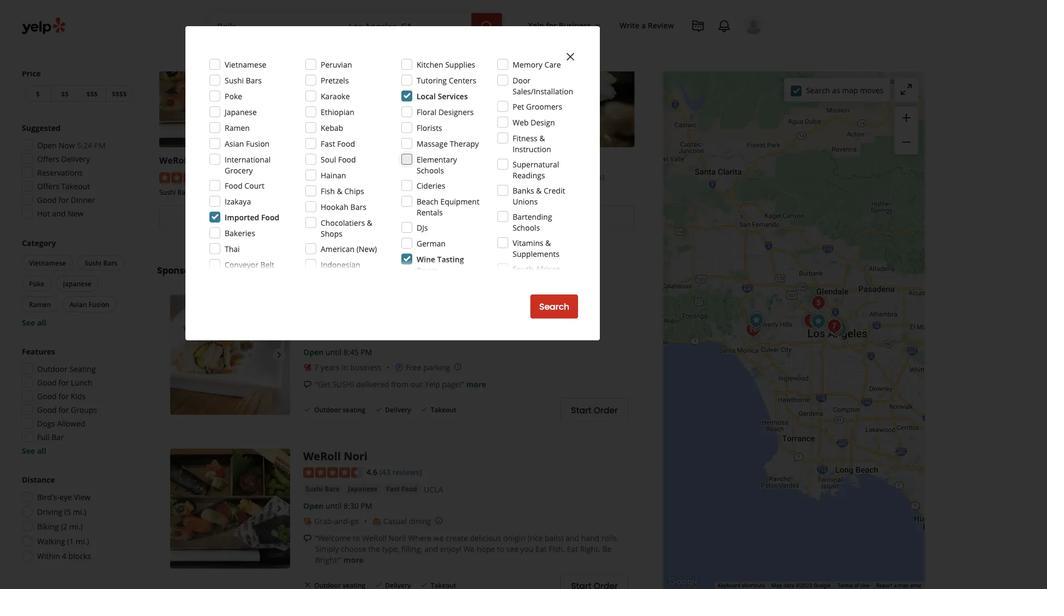 Task type: describe. For each thing, give the bounding box(es) containing it.
start order
[[571, 404, 618, 416]]

1 vertical spatial delivery
[[385, 405, 411, 414]]

outdoor for outdoor seating
[[314, 405, 341, 414]]

& for vitamins
[[545, 238, 551, 248]]

ethiopian
[[321, 107, 354, 117]]

schools for elementary schools
[[417, 165, 444, 175]]

unions
[[513, 196, 538, 206]]

7 years in business
[[314, 362, 381, 372]]

driving
[[37, 506, 62, 517]]

memory
[[513, 59, 543, 70]]

$ button
[[24, 85, 51, 102]]

kazunori | dtla image
[[825, 317, 846, 339]]

0 horizontal spatial weroll nori link
[[159, 154, 211, 166]]

zoom in image
[[900, 111, 913, 124]]

weroll nori for bottommost weroll nori "link"
[[303, 449, 368, 464]]

designers
[[438, 107, 474, 117]]

1 vertical spatial to
[[497, 544, 504, 554]]

16 casual dining v2 image
[[372, 517, 381, 526]]

google
[[814, 582, 831, 589]]

onigiri
[[503, 533, 526, 543]]

free parking
[[406, 362, 450, 372]]

0 horizontal spatial to
[[353, 533, 360, 543]]

for for business
[[546, 20, 557, 30]]

until 8:45 pm
[[385, 230, 431, 240]]

offers takeout
[[37, 181, 90, 191]]

expand map image
[[900, 83, 913, 96]]

filling,
[[401, 544, 422, 554]]

$$
[[61, 89, 69, 98]]

food inside button
[[401, 484, 417, 493]]

page!"
[[442, 379, 464, 389]]

thai
[[225, 244, 240, 254]]

hello fish
[[482, 154, 524, 166]]

1 vertical spatial open until 8:30 pm
[[303, 501, 372, 511]]

blocks
[[68, 551, 91, 561]]

pet groomers
[[513, 101, 562, 112]]

see all button for features
[[22, 445, 46, 456]]

schools for bartending schools
[[513, 222, 540, 233]]

next image for open until 8:45 pm
[[273, 348, 286, 361]]

0 horizontal spatial japanese button
[[56, 275, 99, 292]]

hainan
[[321, 170, 346, 180]]

food left -
[[338, 154, 356, 164]]

yunomi handroll image
[[829, 318, 851, 340]]

4.6 for 4.6 (43 reviews)
[[223, 172, 233, 182]]

now up offers delivery
[[59, 140, 75, 150]]

fast food button
[[384, 483, 419, 494]]

0 vertical spatial 8:30
[[241, 230, 257, 240]]

for for dinner
[[59, 194, 69, 205]]

0 vertical spatial 16 checkmark v2 image
[[303, 405, 312, 414]]

roll call - koreatown
[[321, 154, 411, 166]]

biking (2 mi.)
[[37, 521, 83, 532]]

1 vertical spatial sushi bars
[[85, 258, 117, 267]]

vitamins
[[513, 238, 543, 248]]

equipment
[[440, 196, 479, 206]]

2 vertical spatial and
[[424, 544, 438, 554]]

koreatown
[[363, 154, 411, 166]]

soul food
[[321, 154, 356, 164]]

order now link for roll call - koreatown
[[321, 205, 473, 229]]

order for hello fish
[[536, 211, 560, 224]]

peruvian
[[321, 59, 352, 70]]

food up call
[[337, 138, 355, 149]]

1 vertical spatial more
[[344, 555, 364, 565]]

elementary schools
[[417, 154, 457, 175]]

0 vertical spatial sushi bars button
[[78, 255, 124, 271]]

terms
[[837, 582, 853, 589]]

wine tasting room
[[417, 254, 464, 275]]

open down bartending
[[524, 230, 544, 240]]

lunch
[[71, 377, 92, 388]]

option group containing distance
[[19, 474, 135, 565]]

a for report
[[894, 582, 897, 589]]

fusion inside button
[[89, 300, 109, 309]]

16 parking v2 image
[[395, 363, 404, 372]]

sushi
[[332, 379, 354, 389]]

fusion inside search dialog
[[246, 138, 270, 149]]

order right start
[[594, 404, 618, 416]]

hello fish link
[[482, 154, 524, 166]]

2 eat from the left
[[567, 544, 578, 554]]

slideshow element for open until 8:30 pm
[[170, 449, 290, 569]]

sushi bars, japanese, fast food
[[159, 188, 255, 197]]

be
[[602, 544, 612, 554]]

(531
[[558, 172, 573, 182]]

sushi bars inside search dialog
[[225, 75, 262, 85]]

salad,
[[505, 188, 523, 197]]

banks
[[513, 185, 534, 196]]

-
[[358, 154, 361, 166]]

japanese inside search dialog
[[225, 107, 257, 117]]

16 chevron down v2 image
[[593, 21, 602, 30]]

0 horizontal spatial 4.6 star rating image
[[159, 172, 218, 183]]

2 japanese, from the left
[[321, 188, 350, 197]]

nori for bottommost weroll nori "link"
[[344, 449, 368, 464]]

previous image for open until 8:45 pm
[[175, 348, 188, 361]]

food down the 4.6 (43 reviews)
[[239, 188, 255, 197]]

price group
[[22, 68, 135, 104]]

16 close v2 image
[[303, 581, 312, 589]]

1 vertical spatial 4.6 star rating image
[[303, 467, 362, 478]]

wilshire
[[418, 330, 447, 341]]

food down grocery
[[225, 180, 243, 191]]

food right imported
[[261, 212, 279, 222]]

0 horizontal spatial 8:45
[[344, 347, 359, 357]]

all for category
[[37, 317, 46, 328]]

bartending
[[513, 211, 552, 222]]

open until 2:00 am
[[524, 230, 593, 240]]

therapy
[[450, 138, 479, 149]]

16 checkmark v2 image for casual dining
[[374, 581, 383, 589]]

weroll nori image
[[746, 310, 767, 331]]

beach
[[417, 196, 439, 206]]

weroll inside "welcome to weroll nori! where we create delicious onigiri (rice balls) and hand rolls. simply choose the type, filling, and enjoy! we hope to see you eat fish. eat right. be bright!"
[[362, 533, 387, 543]]

$$$$
[[112, 89, 127, 98]]

until up thai
[[224, 230, 239, 240]]

good for groups
[[37, 404, 97, 415]]

$$$ button
[[78, 85, 105, 102]]

0 vertical spatial fish
[[507, 154, 524, 166]]

walking (1 mi.)
[[37, 536, 89, 546]]

california rock'n sushi - los angeles image
[[800, 310, 822, 332]]

open for "get sushi delivered from our yelp page!"
[[303, 347, 324, 357]]

map region
[[605, 0, 1024, 589]]

poke inside search dialog
[[225, 91, 242, 101]]

1 horizontal spatial more
[[466, 379, 486, 389]]

sushi bars inside "link"
[[305, 484, 339, 493]]

order for weroll nori
[[213, 211, 237, 224]]

4.6 (43 reviews)
[[223, 172, 278, 182]]

food court
[[225, 180, 264, 191]]

pet
[[513, 101, 524, 112]]

1 horizontal spatial roll call - koreatown image
[[808, 311, 830, 332]]

ramen inside ramen button
[[29, 300, 51, 309]]

see all button for category
[[22, 317, 46, 328]]

1 horizontal spatial (43
[[380, 467, 391, 477]]

nori for leftmost weroll nori "link"
[[192, 154, 211, 166]]

2 bars, from the left
[[370, 188, 385, 197]]

poke inside button
[[29, 279, 44, 288]]

south
[[513, 264, 534, 274]]

roll
[[321, 154, 337, 166]]

reviews) right the '(531'
[[575, 172, 605, 182]]

1 vertical spatial weroll nori link
[[303, 449, 368, 464]]

weroll for leftmost weroll nori "link"
[[159, 154, 189, 166]]

until up years on the bottom of page
[[326, 347, 342, 357]]

japanese for the rightmost japanese 'button'
[[348, 484, 377, 493]]

map for moves
[[842, 85, 858, 95]]

(5
[[64, 506, 71, 517]]

sushi inside conveyor belt sushi
[[225, 270, 244, 281]]

weroll for bottommost weroll nori "link"
[[303, 449, 341, 464]]

now for hello fish
[[562, 211, 581, 224]]

0 horizontal spatial (43
[[235, 172, 246, 182]]

0 horizontal spatial open until 8:30 pm
[[201, 230, 270, 240]]

pm for reservations
[[94, 140, 106, 150]]

asian fusion inside button
[[70, 300, 109, 309]]

a for write
[[642, 20, 646, 30]]

massage
[[417, 138, 448, 149]]

new
[[68, 208, 84, 218]]

$$$
[[86, 89, 98, 98]]

all for features
[[37, 445, 46, 456]]

4.6 for 4.6
[[367, 467, 377, 477]]

in
[[342, 362, 348, 372]]

1 vertical spatial takeout
[[431, 405, 456, 414]]

0 horizontal spatial and
[[52, 208, 66, 218]]

1 horizontal spatial japanese button
[[346, 483, 380, 494]]

beach equipment rentals
[[417, 196, 479, 217]]

map data ©2023 google
[[772, 582, 831, 589]]

rolls.
[[601, 533, 619, 543]]

am
[[581, 230, 593, 240]]

16 info v2 image
[[240, 266, 249, 275]]

1 eat from the left
[[536, 544, 547, 554]]

kitchen supplies
[[417, 59, 475, 70]]

until up grab-and-go
[[326, 501, 342, 511]]

memory care
[[513, 59, 561, 70]]

fish inside search dialog
[[321, 186, 335, 196]]

previous image for open until 8:30 pm
[[175, 502, 188, 515]]

door sales/installation
[[513, 75, 573, 96]]

see for category
[[22, 317, 35, 328]]

0 horizontal spatial roll call - koreatown image
[[170, 295, 290, 415]]

"get sushi delivered from our yelp page!" more
[[315, 379, 486, 389]]

2 horizontal spatial and
[[566, 533, 579, 543]]

order for roll call - koreatown
[[374, 211, 399, 224]]

shops
[[321, 228, 343, 239]]

keyboard shortcuts button
[[718, 582, 765, 589]]

search as map moves
[[806, 85, 884, 95]]

features
[[22, 346, 55, 356]]

dining
[[409, 516, 431, 526]]

florists
[[417, 122, 442, 133]]

0 horizontal spatial takeout
[[61, 181, 90, 191]]

izakaya
[[225, 196, 251, 206]]

offers for offers takeout
[[37, 181, 59, 191]]

now for roll call - koreatown
[[401, 211, 420, 224]]

order now for roll call - koreatown
[[374, 211, 420, 224]]

hello fish image
[[800, 308, 822, 330]]

4.6 link
[[367, 466, 377, 477]]

massage therapy
[[417, 138, 479, 149]]

the
[[368, 544, 380, 554]]

good for good for lunch
[[37, 377, 57, 388]]

web design
[[513, 117, 555, 127]]

vietnamese button
[[22, 255, 73, 271]]

kebab
[[321, 122, 343, 133]]

asian inside search dialog
[[225, 138, 244, 149]]

see all for category
[[22, 317, 46, 328]]

poke button
[[22, 275, 52, 292]]

until left djs
[[385, 230, 401, 240]]

slideshow element for open until 8:45 pm
[[170, 295, 290, 415]]

order now for weroll nori
[[213, 211, 258, 224]]

mi.) for driving (5 mi.)
[[73, 506, 86, 517]]

asian inside button
[[70, 300, 87, 309]]

category
[[22, 238, 56, 248]]

pm for "welcome to weroll nori! where we create delicious onigiri (rice balls) and hand rolls. simply choose the type, filling, and enjoy! we hope to see you eat fish. eat right. be bright!"
[[361, 501, 372, 511]]

local
[[417, 91, 436, 101]]

more link for "welcome to weroll nori! where we create delicious onigiri (rice balls) and hand rolls. simply choose the type, filling, and enjoy! we hope to see you eat fish. eat right. be bright!"
[[344, 555, 364, 565]]

kazunori | westwood image
[[746, 312, 767, 334]]

1 horizontal spatial weroll nori image
[[746, 310, 767, 331]]

1 vertical spatial 8:30
[[344, 501, 359, 511]]

hot and new
[[37, 208, 84, 218]]

notifications image
[[718, 20, 731, 33]]

business categories element
[[207, 39, 764, 71]]



Task type: locate. For each thing, give the bounding box(es) containing it.
for inside "button"
[[546, 20, 557, 30]]

1 vertical spatial fusion
[[89, 300, 109, 309]]

16 checkmark v2 image
[[303, 405, 312, 414], [420, 581, 429, 589]]

1 horizontal spatial order now link
[[321, 205, 473, 229]]

1 next image from the top
[[273, 348, 286, 361]]

fast food up soul food
[[321, 138, 355, 149]]

option group
[[19, 474, 135, 565]]

1 vertical spatial see all
[[22, 445, 46, 456]]

sushi bars button
[[78, 255, 124, 271], [303, 483, 341, 494]]

see all for features
[[22, 445, 46, 456]]

16 speech v2 image for "welcome to weroll nori! where we create delicious onigiri (rice balls) and hand rolls. simply choose the type, filling, and enjoy! we hope to see you eat fish. eat right. be bright!"
[[303, 534, 312, 543]]

sushi inside "link"
[[305, 484, 323, 493]]

16 checkmark v2 image left outdoor seating
[[303, 405, 312, 414]]

4
[[62, 551, 66, 561]]

offers for offers delivery
[[37, 154, 59, 164]]

1 japanese, from the left
[[194, 188, 223, 197]]

now
[[59, 140, 75, 150], [239, 211, 258, 224], [401, 211, 420, 224], [562, 211, 581, 224]]

sales/installation
[[513, 86, 573, 96]]

floral
[[417, 107, 436, 117]]

4.6 star rating image
[[159, 172, 218, 183], [303, 467, 362, 478]]

ramen button
[[22, 296, 58, 313]]

2 order now link from the left
[[321, 205, 473, 229]]

order now link for hello fish
[[482, 205, 635, 229]]

reviews) down international
[[248, 172, 278, 182]]

for for kids
[[59, 391, 69, 401]]

more down the choose
[[344, 555, 364, 565]]

1 vertical spatial see all button
[[22, 445, 46, 456]]

yelp left business
[[528, 20, 544, 30]]

elementary
[[417, 154, 457, 164]]

1 vertical spatial asian
[[70, 300, 87, 309]]

for left business
[[546, 20, 557, 30]]

hookah bars
[[321, 202, 366, 212]]

search for search
[[539, 301, 569, 313]]

16 checkmark v2 image for free parking
[[374, 405, 383, 414]]

& for fish
[[337, 186, 342, 196]]

0 horizontal spatial asian
[[70, 300, 87, 309]]

floral designers
[[417, 107, 474, 117]]

supernatural
[[513, 159, 559, 169]]

fast food link
[[384, 483, 419, 494]]

info icon image
[[453, 362, 462, 371], [453, 362, 462, 371], [434, 516, 443, 525], [434, 516, 443, 525]]

order now link up until 8:45 pm
[[321, 205, 473, 229]]

order now
[[213, 211, 258, 224], [374, 211, 420, 224], [536, 211, 581, 224]]

casual dining
[[383, 516, 431, 526]]

good for good for groups
[[37, 404, 57, 415]]

16 checkmark v2 image down our
[[420, 405, 429, 414]]

soul
[[321, 154, 336, 164]]

1 vertical spatial fish
[[321, 186, 335, 196]]

asian fusion up international
[[225, 138, 270, 149]]

search dialog
[[0, 0, 1047, 589]]

japanese button down 4.6 link
[[346, 483, 380, 494]]

projects image
[[692, 20, 705, 33]]

1 vertical spatial outdoor
[[314, 405, 341, 414]]

schools down elementary
[[417, 165, 444, 175]]

balls)
[[545, 533, 564, 543]]

1 horizontal spatial order now
[[374, 211, 420, 224]]

for down offers takeout
[[59, 194, 69, 205]]

suggested
[[22, 122, 61, 133]]

good for kids
[[37, 391, 86, 401]]

0 vertical spatial all
[[37, 317, 46, 328]]

fast food
[[321, 138, 355, 149], [386, 484, 417, 493]]

1 horizontal spatial sushi bars button
[[303, 483, 341, 494]]

0 vertical spatial search
[[806, 85, 830, 95]]

international
[[225, 154, 271, 164]]

readings
[[513, 170, 545, 180]]

0 vertical spatial fast
[[321, 138, 335, 149]]

2 previous image from the top
[[175, 502, 188, 515]]

1 16 speech v2 image from the top
[[303, 380, 312, 389]]

16 checkmark v2 image
[[374, 405, 383, 414], [420, 405, 429, 414], [374, 581, 383, 589]]

weroll nori link up sushi bars "link"
[[303, 449, 368, 464]]

good
[[37, 194, 57, 205], [37, 377, 57, 388], [37, 391, 57, 401], [37, 404, 57, 415]]

asian fusion right ramen button
[[70, 300, 109, 309]]

0 horizontal spatial fusion
[[89, 300, 109, 309]]

1 vertical spatial fast
[[225, 188, 238, 197]]

nori up 4.6 link
[[344, 449, 368, 464]]

map right as
[[842, 85, 858, 95]]

1 vertical spatial search
[[539, 301, 569, 313]]

2 next image from the top
[[273, 502, 286, 515]]

for down good for lunch
[[59, 391, 69, 401]]

0 vertical spatial (43
[[235, 172, 246, 182]]

good down good for lunch
[[37, 391, 57, 401]]

schools inside bartending schools
[[513, 222, 540, 233]]

fast inside search dialog
[[321, 138, 335, 149]]

ramen
[[225, 122, 250, 133], [29, 300, 51, 309]]

0 vertical spatial japanese button
[[56, 275, 99, 292]]

takeout up dinner
[[61, 181, 90, 191]]

previous image
[[175, 348, 188, 361], [175, 502, 188, 515]]

0 vertical spatial see all button
[[22, 317, 46, 328]]

pm down imported food
[[259, 230, 270, 240]]

1 vertical spatial asian fusion
[[70, 300, 109, 309]]

0 horizontal spatial delivery
[[61, 154, 90, 164]]

japanese, up hookah
[[321, 188, 350, 197]]

international grocery
[[225, 154, 271, 175]]

1 horizontal spatial weroll nori link
[[303, 449, 368, 464]]

1 bars, from the left
[[177, 188, 193, 197]]

door
[[513, 75, 531, 85]]

eat down (rice
[[536, 544, 547, 554]]

close image
[[564, 50, 577, 63]]

0 vertical spatial outdoor
[[37, 364, 67, 374]]

outdoor up good for lunch
[[37, 364, 67, 374]]

open up 7
[[303, 347, 324, 357]]

japanese button up asian fusion button
[[56, 275, 99, 292]]

where
[[408, 533, 432, 543]]

until
[[224, 230, 239, 240], [385, 230, 401, 240], [546, 230, 562, 240], [326, 347, 342, 357], [326, 501, 342, 511]]

for for groups
[[59, 404, 69, 415]]

4.2 star rating image
[[482, 172, 541, 183]]

3 order now link from the left
[[482, 205, 635, 229]]

weroll nori up sushi bars "link"
[[303, 449, 368, 464]]

0 vertical spatial weroll
[[159, 154, 189, 166]]

0 vertical spatial yelp
[[528, 20, 544, 30]]

fast food inside search dialog
[[321, 138, 355, 149]]

0 vertical spatial to
[[353, 533, 360, 543]]

asian up international
[[225, 138, 244, 149]]

all down ramen button
[[37, 317, 46, 328]]

chips
[[344, 186, 364, 196]]

group containing features
[[19, 346, 135, 456]]

(43
[[235, 172, 246, 182], [380, 467, 391, 477]]

vietnamese inside vietnamese button
[[29, 258, 66, 267]]

fast food inside button
[[386, 484, 417, 493]]

1 horizontal spatial delivery
[[385, 405, 411, 414]]

0 horizontal spatial yelp
[[425, 379, 440, 389]]

for up good for kids
[[59, 377, 69, 388]]

write a review
[[620, 20, 674, 30]]

shortcuts
[[742, 582, 765, 589]]

1 horizontal spatial 8:45
[[403, 230, 418, 240]]

map for error
[[898, 582, 909, 589]]

imported food
[[225, 212, 279, 222]]

4.6 star rating image up sushi bars, japanese, fast food
[[159, 172, 218, 183]]

0 horizontal spatial outdoor
[[37, 364, 67, 374]]

2 order now from the left
[[374, 211, 420, 224]]

see all button down full
[[22, 445, 46, 456]]

now up 2:00
[[562, 211, 581, 224]]

sōgo roll bar image
[[808, 292, 830, 314]]

fusion
[[246, 138, 270, 149], [89, 300, 109, 309]]

4 good from the top
[[37, 404, 57, 415]]

wine
[[417, 254, 435, 264]]

delicious
[[470, 533, 501, 543]]

user actions element
[[520, 14, 779, 81]]

hookah
[[321, 202, 349, 212]]

1 vertical spatial mi.)
[[69, 521, 83, 532]]

search image
[[480, 20, 493, 33]]

reviews)
[[248, 172, 278, 182], [414, 172, 443, 182], [575, 172, 605, 182], [392, 467, 422, 477]]

4.2
[[545, 172, 556, 182]]

vietnamese inside search dialog
[[225, 59, 266, 70]]

full
[[37, 432, 50, 442]]

asian fusion inside search dialog
[[225, 138, 270, 149]]

takeout sushi and roll image
[[806, 310, 828, 331]]

0 horizontal spatial 4.6
[[223, 172, 233, 182]]

0 horizontal spatial fast
[[225, 188, 238, 197]]

1 horizontal spatial a
[[894, 582, 897, 589]]

0 vertical spatial see
[[22, 317, 35, 328]]

1 horizontal spatial open until 8:30 pm
[[303, 501, 372, 511]]

yelp
[[528, 20, 544, 30], [425, 379, 440, 389]]

& for chocolatiers
[[367, 217, 372, 228]]

& up instruction
[[539, 133, 545, 143]]

1 vertical spatial slideshow element
[[170, 449, 290, 569]]

1 order now from the left
[[213, 211, 258, 224]]

open for "welcome to weroll nori! where we create delicious onigiri (rice balls) and hand rolls. simply choose the type, filling, and enjoy! we hope to see you eat fish. eat right. be bright!"
[[303, 501, 324, 511]]

tutoring
[[417, 75, 447, 85]]

credit
[[544, 185, 565, 196]]

for for lunch
[[59, 377, 69, 388]]

0 vertical spatial see all
[[22, 317, 46, 328]]

american (new)
[[321, 244, 377, 254]]

0 horizontal spatial ramen
[[29, 300, 51, 309]]

to up the choose
[[353, 533, 360, 543]]

1 vertical spatial sushi bars button
[[303, 483, 341, 494]]

0 horizontal spatial 16 checkmark v2 image
[[303, 405, 312, 414]]

bartending schools
[[513, 211, 552, 233]]

weroll nori image
[[746, 310, 767, 331], [170, 449, 290, 569]]

16 speech v2 image for "get sushi delivered from our yelp page!"
[[303, 380, 312, 389]]

until left 2:00
[[546, 230, 562, 240]]

& for fitness
[[539, 133, 545, 143]]

0 horizontal spatial weroll nori image
[[170, 449, 290, 569]]

grab-and-go
[[314, 516, 359, 526]]

hot
[[37, 208, 50, 218]]

order now up until 8:45 pm
[[374, 211, 420, 224]]

roll call - koreatown image
[[170, 295, 290, 415], [808, 311, 830, 332]]

0 horizontal spatial a
[[642, 20, 646, 30]]

slideshow element
[[170, 295, 290, 415], [170, 449, 290, 569]]

food down "(43 reviews)"
[[401, 484, 417, 493]]

None search field
[[208, 13, 504, 39]]

nori!
[[389, 533, 406, 543]]

& for banks
[[536, 185, 542, 196]]

1 horizontal spatial ramen
[[225, 122, 250, 133]]

good up hot
[[37, 194, 57, 205]]

order down 'izakaya'
[[213, 211, 237, 224]]

more link right page!" at the bottom left of the page
[[466, 379, 486, 389]]

2 horizontal spatial weroll
[[362, 533, 387, 543]]

choose
[[341, 544, 366, 554]]

kids
[[71, 391, 86, 401]]

order now link for weroll nori
[[159, 205, 312, 229]]

weroll up sushi bars, japanese, fast food
[[159, 154, 189, 166]]

1 horizontal spatial eat
[[567, 544, 578, 554]]

$$$$ button
[[105, 85, 133, 102]]

services
[[438, 91, 468, 101]]

1 good from the top
[[37, 194, 57, 205]]

0 horizontal spatial bars,
[[177, 188, 193, 197]]

3 order now from the left
[[536, 211, 581, 224]]

offers
[[37, 154, 59, 164], [37, 181, 59, 191]]

see up distance
[[22, 445, 35, 456]]

open for reservations
[[37, 140, 57, 150]]

1 vertical spatial 16 checkmark v2 image
[[420, 581, 429, 589]]

reviews) down elementary
[[414, 172, 443, 182]]

1 previous image from the top
[[175, 348, 188, 361]]

1 vertical spatial a
[[894, 582, 897, 589]]

reviews) inside "(43 reviews)" link
[[392, 467, 422, 477]]

sushi bars button up asian fusion button
[[78, 255, 124, 271]]

reviews) up fast food button
[[392, 467, 422, 477]]

mi.) right (5
[[73, 506, 86, 517]]

& up the supplements
[[545, 238, 551, 248]]

0 vertical spatial more
[[466, 379, 486, 389]]

2 good from the top
[[37, 377, 57, 388]]

0 vertical spatial next image
[[273, 348, 286, 361]]

group
[[894, 106, 918, 154], [19, 122, 135, 222], [20, 237, 135, 328], [19, 346, 135, 456]]

& right the banks
[[536, 185, 542, 196]]

0 horizontal spatial fast food
[[321, 138, 355, 149]]

open left bakeries
[[201, 230, 222, 240]]

weroll up sushi bars "link"
[[303, 449, 341, 464]]

search left as
[[806, 85, 830, 95]]

0 horizontal spatial japanese
[[63, 279, 92, 288]]

pm for "get sushi delivered from our yelp page!"
[[361, 347, 372, 357]]

1 see from the top
[[22, 317, 35, 328]]

hello
[[482, 154, 505, 166]]

group containing suggested
[[19, 122, 135, 222]]

1 horizontal spatial 4.6
[[367, 467, 377, 477]]

& inside chocolatiers & shops
[[367, 217, 372, 228]]

next image for open until 8:30 pm
[[273, 502, 286, 515]]

see all down ramen button
[[22, 317, 46, 328]]

1 horizontal spatial 16 checkmark v2 image
[[420, 581, 429, 589]]

bars
[[246, 75, 262, 85], [543, 188, 556, 197], [350, 202, 366, 212], [103, 258, 117, 267], [325, 484, 339, 493]]

pm right the 5:24
[[94, 140, 106, 150]]

1 see all from the top
[[22, 317, 46, 328]]

japanese for the leftmost japanese 'button'
[[63, 279, 92, 288]]

& up (new)
[[367, 217, 372, 228]]

roll roll roll image
[[801, 311, 823, 332]]

(rice
[[528, 533, 543, 543]]

1 vertical spatial vietnamese
[[29, 258, 66, 267]]

and right hot
[[52, 208, 66, 218]]

16 speech v2 image
[[303, 380, 312, 389], [303, 534, 312, 543]]

1 horizontal spatial schools
[[513, 222, 540, 233]]

1 vertical spatial poke
[[29, 279, 44, 288]]

order up until 8:45 pm
[[374, 211, 399, 224]]

japanese up asian fusion button
[[63, 279, 92, 288]]

1 horizontal spatial 4.6 star rating image
[[303, 467, 362, 478]]

2 see from the top
[[22, 445, 35, 456]]

offers up the reservations
[[37, 154, 59, 164]]

court
[[245, 180, 264, 191]]

for
[[546, 20, 557, 30], [59, 194, 69, 205], [59, 377, 69, 388], [59, 391, 69, 401], [59, 404, 69, 415]]

1 offers from the top
[[37, 154, 59, 164]]

1 horizontal spatial sushi bars
[[225, 75, 262, 85]]

0 horizontal spatial vietnamese
[[29, 258, 66, 267]]

outdoor down "get
[[314, 405, 341, 414]]

open now 5:24 pm
[[37, 140, 106, 150]]

1 horizontal spatial japanese,
[[321, 188, 350, 197]]

search for search as map moves
[[806, 85, 830, 95]]

weroll nori up sushi bars, japanese, fast food
[[159, 154, 211, 166]]

bright!"
[[315, 555, 342, 565]]

4.6
[[223, 172, 233, 182], [367, 467, 377, 477]]

8:30 down imported food
[[241, 230, 257, 240]]

2 offers from the top
[[37, 181, 59, 191]]

asian right ramen button
[[70, 300, 87, 309]]

order now link up thai
[[159, 205, 312, 229]]

bars inside "link"
[[325, 484, 339, 493]]

16 speech v2 image down 16 grab and go v2 icon
[[303, 534, 312, 543]]

open down the "suggested"
[[37, 140, 57, 150]]

(580 reviews)
[[397, 172, 443, 182]]

mi.) right (2 at the bottom
[[69, 521, 83, 532]]

1 vertical spatial map
[[898, 582, 909, 589]]

now for weroll nori
[[239, 211, 258, 224]]

fitness & instruction
[[513, 133, 551, 154]]

yelp right our
[[425, 379, 440, 389]]

groomers
[[526, 101, 562, 112]]

pm down the japanese link
[[361, 501, 372, 511]]

see for features
[[22, 445, 35, 456]]

nori up sushi bars, japanese, fast food
[[192, 154, 211, 166]]

and-
[[334, 516, 350, 526]]

within 4 blocks
[[37, 551, 91, 561]]

and left hand
[[566, 533, 579, 543]]

0 vertical spatial offers
[[37, 154, 59, 164]]

1 horizontal spatial fast food
[[386, 484, 417, 493]]

and down we
[[424, 544, 438, 554]]

0 vertical spatial 8:45
[[403, 230, 418, 240]]

good for good for dinner
[[37, 194, 57, 205]]

group containing category
[[20, 237, 135, 328]]

16 speech v2 image left "get
[[303, 380, 312, 389]]

& inside vitamins & supplements
[[545, 238, 551, 248]]

google image
[[666, 575, 702, 589]]

mi.) right (1
[[76, 536, 89, 546]]

0 vertical spatial weroll nori
[[159, 154, 211, 166]]

1 slideshow element from the top
[[170, 295, 290, 415]]

1 vertical spatial 8:45
[[344, 347, 359, 357]]

web
[[513, 117, 529, 127]]

bird's-eye view
[[37, 492, 91, 502]]

2 see all from the top
[[22, 445, 46, 456]]

0 vertical spatial vietnamese
[[225, 59, 266, 70]]

1 vertical spatial yelp
[[425, 379, 440, 389]]

2 16 speech v2 image from the top
[[303, 534, 312, 543]]

fast inside button
[[386, 484, 400, 493]]

16 years in business v2 image
[[303, 363, 312, 372]]

2 slideshow element from the top
[[170, 449, 290, 569]]

1 see all button from the top
[[22, 317, 46, 328]]

south african
[[513, 264, 561, 274]]

1 horizontal spatial yelp
[[528, 20, 544, 30]]

1 all from the top
[[37, 317, 46, 328]]

fast food down "(43 reviews)"
[[386, 484, 417, 493]]

16 checkmark v2 image down filling,
[[420, 581, 429, 589]]

3 good from the top
[[37, 391, 57, 401]]

weroll nori link
[[159, 154, 211, 166], [303, 449, 368, 464]]

1 horizontal spatial search
[[806, 85, 830, 95]]

california roll factory image
[[742, 319, 764, 341]]

"welcome to weroll nori! where we create delicious onigiri (rice balls) and hand rolls. simply choose the type, filling, and enjoy! we hope to see you eat fish. eat right. be bright!"
[[315, 533, 619, 565]]

vietnamese
[[225, 59, 266, 70], [29, 258, 66, 267]]

2 see all button from the top
[[22, 445, 46, 456]]

search inside search "button"
[[539, 301, 569, 313]]

order now link up open until 2:00 am
[[482, 205, 635, 229]]

schools inside elementary schools
[[417, 165, 444, 175]]

0 vertical spatial weroll nori link
[[159, 154, 211, 166]]

outdoor for outdoor seating
[[37, 364, 67, 374]]

ramen up international
[[225, 122, 250, 133]]

2 horizontal spatial sushi bars
[[305, 484, 339, 493]]

4.6 star rating image up sushi bars "link"
[[303, 467, 362, 478]]

pm down rentals
[[420, 230, 431, 240]]

map
[[772, 582, 782, 589]]

0 horizontal spatial map
[[842, 85, 858, 95]]

banks & credit unions
[[513, 185, 565, 206]]

now up until 8:45 pm
[[401, 211, 420, 224]]

16 grab and go v2 image
[[303, 517, 312, 526]]

1 horizontal spatial weroll
[[303, 449, 341, 464]]

1 horizontal spatial asian
[[225, 138, 244, 149]]

weroll nori for leftmost weroll nori "link"
[[159, 154, 211, 166]]

error
[[910, 582, 922, 589]]

0 vertical spatial fast food
[[321, 138, 355, 149]]

we
[[434, 533, 444, 543]]

0 vertical spatial sushi bars
[[225, 75, 262, 85]]

0 horizontal spatial nori
[[192, 154, 211, 166]]

1 horizontal spatial bars,
[[370, 188, 385, 197]]

2 all from the top
[[37, 445, 46, 456]]

0 horizontal spatial asian fusion
[[70, 300, 109, 309]]

4.3 star rating image
[[321, 172, 380, 183]]

order
[[213, 211, 237, 224], [374, 211, 399, 224], [536, 211, 560, 224], [594, 404, 618, 416]]

1 horizontal spatial to
[[497, 544, 504, 554]]

good for good for kids
[[37, 391, 57, 401]]

price
[[22, 68, 41, 79]]

eat right fish.
[[567, 544, 578, 554]]

4.6 up the japanese link
[[367, 467, 377, 477]]

more right page!" at the bottom left of the page
[[466, 379, 486, 389]]

enjoy!
[[440, 544, 461, 554]]

zoom out image
[[900, 136, 913, 149]]

1 horizontal spatial nori
[[344, 449, 368, 464]]

mi.) for walking (1 mi.)
[[76, 536, 89, 546]]

2 vertical spatial sushi bars
[[305, 484, 339, 493]]

terms of use
[[837, 582, 870, 589]]

schools
[[417, 165, 444, 175], [513, 222, 540, 233]]

japanese button
[[56, 275, 99, 292], [346, 483, 380, 494]]

0 vertical spatial and
[[52, 208, 66, 218]]

moves
[[860, 85, 884, 95]]

karaoke
[[321, 91, 350, 101]]

next image
[[273, 348, 286, 361], [273, 502, 286, 515]]

1 order now link from the left
[[159, 205, 312, 229]]

right.
[[580, 544, 600, 554]]

yelp inside "button"
[[528, 20, 544, 30]]

more link for "get sushi delivered from our yelp page!"
[[466, 379, 486, 389]]

0 horizontal spatial weroll
[[159, 154, 189, 166]]

0 horizontal spatial more link
[[344, 555, 364, 565]]

0 horizontal spatial weroll nori
[[159, 154, 211, 166]]

order now for hello fish
[[536, 211, 581, 224]]

mi.) for biking (2 mi.)
[[69, 521, 83, 532]]

& inside banks & credit unions
[[536, 185, 542, 196]]

open up 16 grab and go v2 icon
[[303, 501, 324, 511]]

sushi rush image
[[824, 316, 845, 337]]

4.2 (531 reviews)
[[545, 172, 605, 182]]

0 vertical spatial japanese
[[225, 107, 257, 117]]

ramen down "poke" button
[[29, 300, 51, 309]]

& inside fitness & instruction
[[539, 133, 545, 143]]

see all down full
[[22, 445, 46, 456]]

fast up soul
[[321, 138, 335, 149]]

to left 'see'
[[497, 544, 504, 554]]

1 vertical spatial weroll nori image
[[170, 449, 290, 569]]

a right write on the top of the page
[[642, 20, 646, 30]]

ramen inside search dialog
[[225, 122, 250, 133]]

map left error
[[898, 582, 909, 589]]

bars, left 'izakaya'
[[177, 188, 193, 197]]

0 vertical spatial asian fusion
[[225, 138, 270, 149]]



Task type: vqa. For each thing, say whether or not it's contained in the screenshot.
Automotive link
no



